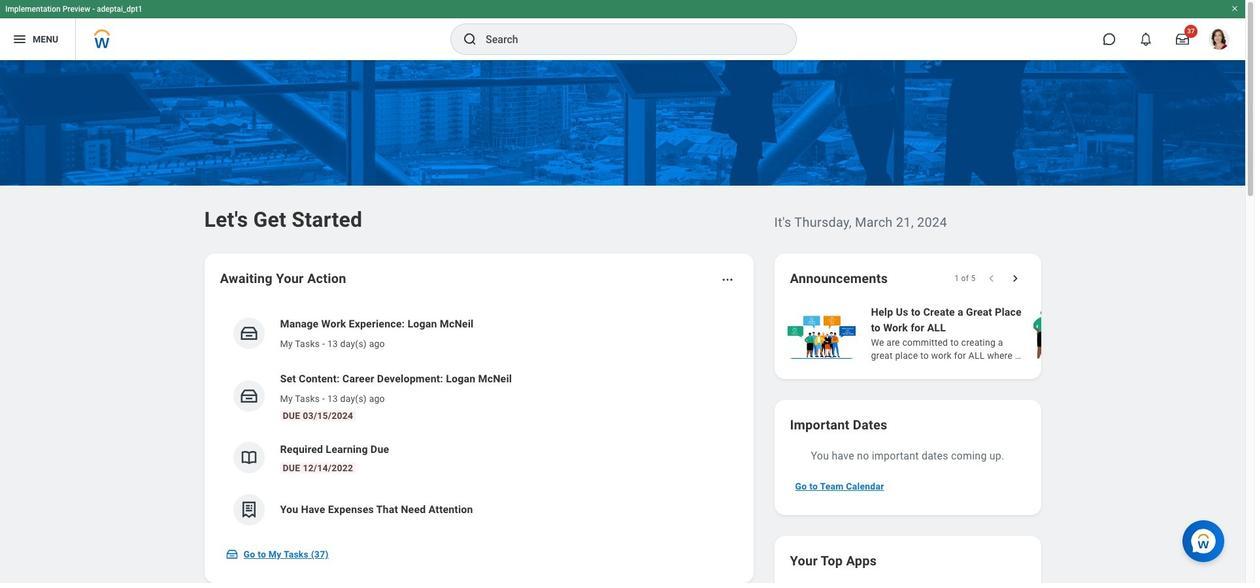 Task type: locate. For each thing, give the bounding box(es) containing it.
close environment banner image
[[1231, 5, 1239, 12]]

0 horizontal spatial list
[[220, 306, 738, 536]]

0 vertical spatial inbox image
[[239, 324, 259, 343]]

justify image
[[12, 31, 27, 47]]

dashboard expenses image
[[239, 500, 259, 520]]

status
[[954, 273, 976, 284]]

book open image
[[239, 448, 259, 467]]

banner
[[0, 0, 1245, 60]]

1 horizontal spatial list
[[785, 303, 1255, 363]]

main content
[[0, 60, 1255, 583]]

inbox image
[[239, 324, 259, 343], [239, 386, 259, 406], [225, 548, 238, 561]]

search image
[[462, 31, 478, 47]]

list
[[785, 303, 1255, 363], [220, 306, 738, 536]]

chevron right small image
[[1008, 272, 1021, 285]]



Task type: describe. For each thing, give the bounding box(es) containing it.
Search Workday  search field
[[486, 25, 769, 54]]

inbox large image
[[1176, 33, 1189, 46]]

1 vertical spatial inbox image
[[239, 386, 259, 406]]

2 vertical spatial inbox image
[[225, 548, 238, 561]]

notifications large image
[[1139, 33, 1152, 46]]

profile logan mcneil image
[[1209, 29, 1230, 52]]

chevron left small image
[[985, 272, 998, 285]]



Task type: vqa. For each thing, say whether or not it's contained in the screenshot.
NOTIFICATIONS LARGE ICON
yes



